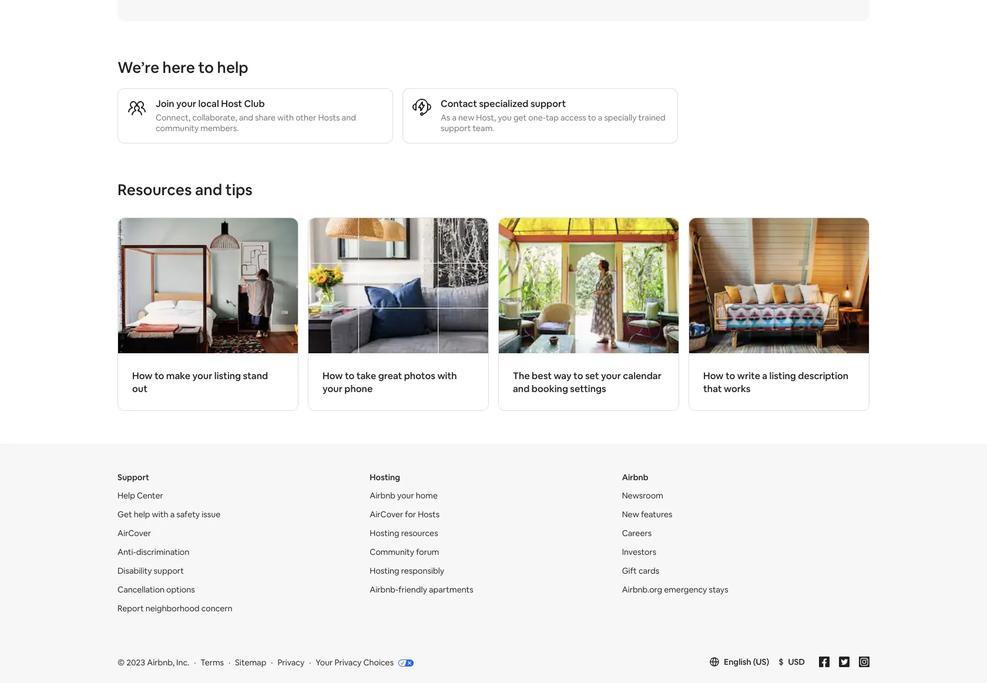 Task type: vqa. For each thing, say whether or not it's contained in the screenshot.
$103 button
no



Task type: describe. For each thing, give the bounding box(es) containing it.
listing for description
[[770, 370, 797, 382]]

hosting for hosting
[[370, 472, 400, 483]]

english (us) button
[[710, 657, 770, 668]]

hosting responsibly link
[[370, 566, 445, 576]]

airbnb-
[[370, 585, 399, 595]]

out
[[132, 383, 148, 395]]

how to take great photos with your phone link
[[308, 218, 489, 411]]

for
[[405, 509, 416, 520]]

airbnb,
[[147, 658, 175, 668]]

a left specially
[[598, 112, 603, 123]]

new features
[[623, 509, 673, 520]]

0 horizontal spatial with
[[152, 509, 169, 520]]

description
[[799, 370, 849, 382]]

one-
[[529, 112, 546, 123]]

disability support
[[118, 566, 184, 576]]

set
[[586, 370, 600, 382]]

© 2023 airbnb, inc.
[[118, 658, 190, 668]]

your inside how to take great photos with your phone
[[323, 383, 343, 395]]

community members.
[[156, 123, 239, 133]]

and right other
[[342, 112, 356, 123]]

share
[[255, 112, 276, 123]]

how for out
[[132, 370, 153, 382]]

community forum link
[[370, 547, 440, 558]]

you
[[498, 112, 512, 123]]

inc.
[[176, 658, 190, 668]]

new
[[459, 112, 475, 123]]

$ usd
[[779, 657, 806, 668]]

your
[[316, 658, 333, 668]]

with inside how to take great photos with your phone
[[438, 370, 457, 382]]

safety
[[177, 509, 200, 520]]

how to make your listing stand out
[[132, 370, 268, 395]]

sitemap
[[235, 658, 267, 668]]

aircover for hosts
[[370, 509, 440, 520]]

hosting resources link
[[370, 528, 438, 539]]

responsibly
[[401, 566, 445, 576]]

emergency
[[665, 585, 708, 595]]

disability
[[118, 566, 152, 576]]

·
[[194, 658, 196, 668]]

help center link
[[118, 491, 163, 501]]

careers link
[[623, 528, 652, 539]]

newsroom link
[[623, 491, 664, 501]]

support team.
[[441, 123, 495, 133]]

your inside join your local host club connect, collaborate, and share with other hosts and community members.
[[176, 98, 196, 110]]

neighborhood
[[146, 604, 200, 614]]

issue
[[202, 509, 221, 520]]

concern
[[201, 604, 233, 614]]

we're here to help
[[118, 58, 249, 78]]

stand
[[243, 370, 268, 382]]

write
[[738, 370, 761, 382]]

airbnb.org emergency stays
[[623, 585, 729, 595]]

aircover for aircover for hosts
[[370, 509, 404, 520]]

best
[[532, 370, 552, 382]]

a right as
[[452, 112, 457, 123]]

new
[[623, 509, 640, 520]]

2023
[[127, 658, 145, 668]]

tap
[[546, 112, 559, 123]]

way
[[554, 370, 572, 382]]

to right here
[[198, 58, 214, 78]]

english (us)
[[725, 657, 770, 668]]

a left safety
[[170, 509, 175, 520]]

support inside contact specialized support as a new host, you get one-tap access to a specially trained support team.
[[531, 98, 566, 110]]

options
[[166, 585, 195, 595]]

how for your
[[323, 370, 343, 382]]

your inside the "how to make your listing stand out"
[[193, 370, 213, 382]]

terms link
[[201, 658, 224, 668]]

hosting for hosting resources
[[370, 528, 400, 539]]

other
[[296, 112, 317, 123]]

©
[[118, 658, 125, 668]]

join your local host club connect, collaborate, and share with other hosts and community members.
[[156, 98, 356, 133]]

to inside how to take great photos with your phone
[[345, 370, 355, 382]]

specialized
[[479, 98, 529, 110]]

friendly
[[399, 585, 427, 595]]

great
[[378, 370, 402, 382]]

settings
[[571, 383, 607, 395]]

your inside "the best way to set your calendar and booking settings"
[[602, 370, 621, 382]]

contact
[[441, 98, 477, 110]]

calendar
[[624, 370, 662, 382]]

connect,
[[156, 112, 191, 123]]

sitemap link
[[235, 658, 267, 668]]

help center
[[118, 491, 163, 501]]

newsroom
[[623, 491, 664, 501]]

new features link
[[623, 509, 673, 520]]

get help with a safety issue
[[118, 509, 221, 520]]

disability support link
[[118, 566, 184, 576]]

how to write a listing description that works
[[704, 370, 849, 395]]



Task type: locate. For each thing, give the bounding box(es) containing it.
support
[[531, 98, 566, 110], [154, 566, 184, 576]]

to left set on the right bottom of the page
[[574, 370, 584, 382]]

hosting up the community
[[370, 528, 400, 539]]

0 vertical spatial airbnb
[[623, 472, 649, 483]]

hosts right 'for'
[[418, 509, 440, 520]]

a right write
[[763, 370, 768, 382]]

3 how from the left
[[704, 370, 724, 382]]

investors
[[623, 547, 657, 558]]

hosting for hosting responsibly
[[370, 566, 400, 576]]

community
[[370, 547, 415, 558]]

2 vertical spatial hosting
[[370, 566, 400, 576]]

the
[[513, 370, 530, 382]]

to up "works"
[[726, 370, 736, 382]]

support down discrimination
[[154, 566, 184, 576]]

privacy left "your"
[[278, 658, 305, 668]]

gift
[[623, 566, 637, 576]]

how for that
[[704, 370, 724, 382]]

1 how from the left
[[132, 370, 153, 382]]

tips
[[226, 180, 253, 200]]

resources
[[118, 180, 192, 200]]

we're
[[118, 58, 159, 78]]

as
[[441, 112, 451, 123]]

hosts
[[318, 112, 340, 123], [418, 509, 440, 520]]

listing left stand
[[215, 370, 241, 382]]

2 how from the left
[[323, 370, 343, 382]]

take
[[357, 370, 376, 382]]

join
[[156, 98, 174, 110]]

privacy link
[[278, 658, 305, 668]]

choices
[[364, 658, 394, 668]]

anti-discrimination link
[[118, 547, 189, 558]]

how to write a listing description that works link
[[689, 218, 870, 411]]

investors link
[[623, 547, 657, 558]]

aircover left 'for'
[[370, 509, 404, 520]]

cancellation options
[[118, 585, 195, 595]]

2 horizontal spatial with
[[438, 370, 457, 382]]

and inside "the best way to set your calendar and booking settings"
[[513, 383, 530, 395]]

1 horizontal spatial airbnb
[[623, 472, 649, 483]]

help right the get
[[134, 509, 150, 520]]

specially
[[605, 112, 637, 123]]

2 privacy from the left
[[335, 658, 362, 668]]

contact specialized support as a new host, you get one-tap access to a specially trained support team.
[[441, 98, 666, 133]]

help up host
[[217, 58, 249, 78]]

make
[[166, 370, 191, 382]]

1 vertical spatial airbnb
[[370, 491, 396, 501]]

forum
[[416, 547, 440, 558]]

1 listing from the left
[[215, 370, 241, 382]]

and
[[239, 112, 253, 123], [342, 112, 356, 123], [195, 180, 222, 200], [513, 383, 530, 395]]

cards
[[639, 566, 660, 576]]

aircover link
[[118, 528, 151, 539]]

trained
[[639, 112, 666, 123]]

airbnb up aircover for hosts
[[370, 491, 396, 501]]

english
[[725, 657, 752, 668]]

aircover for hosts link
[[370, 509, 440, 520]]

home
[[416, 491, 438, 501]]

(us)
[[754, 657, 770, 668]]

2 vertical spatial with
[[152, 509, 169, 520]]

careers
[[623, 528, 652, 539]]

your right set on the right bottom of the page
[[602, 370, 621, 382]]

get
[[118, 509, 132, 520]]

hosts right other
[[318, 112, 340, 123]]

host,
[[477, 112, 497, 123]]

1 vertical spatial aircover
[[118, 528, 151, 539]]

help
[[217, 58, 249, 78], [134, 509, 150, 520]]

hosting responsibly
[[370, 566, 445, 576]]

and left tips
[[195, 180, 222, 200]]

with down 'center'
[[152, 509, 169, 520]]

navigate to facebook image
[[820, 657, 830, 668]]

resources
[[401, 528, 438, 539]]

phone
[[345, 383, 373, 395]]

aircover up anti-
[[118, 528, 151, 539]]

how inside the "how to make your listing stand out"
[[132, 370, 153, 382]]

and down the
[[513, 383, 530, 395]]

how inside 'how to write a listing description that works'
[[704, 370, 724, 382]]

to right access
[[588, 112, 597, 123]]

airbnb for airbnb your home
[[370, 491, 396, 501]]

to up the phone
[[345, 370, 355, 382]]

1 horizontal spatial support
[[531, 98, 566, 110]]

apartments
[[429, 585, 474, 595]]

gift cards link
[[623, 566, 660, 576]]

hosting resources
[[370, 528, 438, 539]]

1 horizontal spatial with
[[278, 112, 294, 123]]

airbnb for airbnb
[[623, 472, 649, 483]]

to inside contact specialized support as a new host, you get one-tap access to a specially trained support team.
[[588, 112, 597, 123]]

center
[[137, 491, 163, 501]]

airbnb
[[623, 472, 649, 483], [370, 491, 396, 501]]

1 horizontal spatial listing
[[770, 370, 797, 382]]

navigate to twitter image
[[840, 657, 850, 668]]

anti-
[[118, 547, 136, 558]]

2 hosting from the top
[[370, 528, 400, 539]]

how left "take" on the left bottom
[[323, 370, 343, 382]]

how inside how to take great photos with your phone
[[323, 370, 343, 382]]

listing right write
[[770, 370, 797, 382]]

a inside 'how to write a listing description that works'
[[763, 370, 768, 382]]

with right share
[[278, 112, 294, 123]]

0 vertical spatial aircover
[[370, 509, 404, 520]]

2 horizontal spatial how
[[704, 370, 724, 382]]

hosting up airbnb your home
[[370, 472, 400, 483]]

to inside "the best way to set your calendar and booking settings"
[[574, 370, 584, 382]]

with right "photos"
[[438, 370, 457, 382]]

3 hosting from the top
[[370, 566, 400, 576]]

1 horizontal spatial privacy
[[335, 658, 362, 668]]

terms
[[201, 658, 224, 668]]

airbnb-friendly apartments link
[[370, 585, 474, 595]]

0 horizontal spatial help
[[134, 509, 150, 520]]

get help with a safety issue link
[[118, 509, 221, 520]]

0 horizontal spatial how
[[132, 370, 153, 382]]

usd
[[789, 657, 806, 668]]

and down club at top left
[[239, 112, 253, 123]]

help
[[118, 491, 135, 501]]

gift cards
[[623, 566, 660, 576]]

0 vertical spatial help
[[217, 58, 249, 78]]

0 vertical spatial hosting
[[370, 472, 400, 483]]

listing for stand
[[215, 370, 241, 382]]

to inside the "how to make your listing stand out"
[[155, 370, 164, 382]]

airbnb.org
[[623, 585, 663, 595]]

with
[[278, 112, 294, 123], [438, 370, 457, 382], [152, 509, 169, 520]]

1 vertical spatial hosts
[[418, 509, 440, 520]]

resources and tips
[[118, 180, 253, 200]]

booking
[[532, 383, 569, 395]]

club
[[244, 98, 265, 110]]

community forum
[[370, 547, 440, 558]]

photos
[[404, 370, 436, 382]]

anti-discrimination
[[118, 547, 189, 558]]

your left the phone
[[323, 383, 343, 395]]

2 listing from the left
[[770, 370, 797, 382]]

1 horizontal spatial how
[[323, 370, 343, 382]]

how up that at the right bottom
[[704, 370, 724, 382]]

your up aircover for hosts
[[398, 491, 414, 501]]

works
[[724, 383, 751, 395]]

1 vertical spatial with
[[438, 370, 457, 382]]

the best way to set your calendar and booking settings link
[[499, 218, 680, 411]]

1 hosting from the top
[[370, 472, 400, 483]]

aircover for aircover link
[[118, 528, 151, 539]]

to
[[198, 58, 214, 78], [588, 112, 597, 123], [155, 370, 164, 382], [345, 370, 355, 382], [574, 370, 584, 382], [726, 370, 736, 382]]

0 horizontal spatial support
[[154, 566, 184, 576]]

1 vertical spatial support
[[154, 566, 184, 576]]

collaborate,
[[193, 112, 237, 123]]

navigate to instagram image
[[860, 657, 870, 668]]

hosting up airbnb-
[[370, 566, 400, 576]]

report neighborhood concern
[[118, 604, 233, 614]]

0 horizontal spatial listing
[[215, 370, 241, 382]]

thumbnail card image
[[118, 218, 298, 353], [118, 218, 298, 353], [309, 218, 489, 353], [309, 218, 489, 353], [499, 218, 679, 353], [499, 218, 679, 353], [690, 218, 870, 353], [690, 218, 870, 353]]

local
[[198, 98, 219, 110]]

0 vertical spatial with
[[278, 112, 294, 123]]

1 privacy from the left
[[278, 658, 305, 668]]

1 horizontal spatial aircover
[[370, 509, 404, 520]]

airbnb up newsroom link
[[623, 472, 649, 483]]

listing inside the "how to make your listing stand out"
[[215, 370, 241, 382]]

to inside 'how to write a listing description that works'
[[726, 370, 736, 382]]

0 horizontal spatial aircover
[[118, 528, 151, 539]]

listing inside 'how to write a listing description that works'
[[770, 370, 797, 382]]

here
[[163, 58, 195, 78]]

cancellation options link
[[118, 585, 195, 595]]

privacy right "your"
[[335, 658, 362, 668]]

1 horizontal spatial help
[[217, 58, 249, 78]]

the best way to set your calendar and booking settings
[[513, 370, 662, 395]]

hosts inside join your local host club connect, collaborate, and share with other hosts and community members.
[[318, 112, 340, 123]]

0 vertical spatial support
[[531, 98, 566, 110]]

airbnb.org emergency stays link
[[623, 585, 729, 595]]

to left make
[[155, 370, 164, 382]]

how up out
[[132, 370, 153, 382]]

your up connect,
[[176, 98, 196, 110]]

your right make
[[193, 370, 213, 382]]

how to take great photos with your phone
[[323, 370, 457, 395]]

support up tap
[[531, 98, 566, 110]]

airbnb your home
[[370, 491, 438, 501]]

1 horizontal spatial hosts
[[418, 509, 440, 520]]

0 horizontal spatial privacy
[[278, 658, 305, 668]]

1 vertical spatial hosting
[[370, 528, 400, 539]]

0 vertical spatial hosts
[[318, 112, 340, 123]]

0 horizontal spatial airbnb
[[370, 491, 396, 501]]

1 vertical spatial help
[[134, 509, 150, 520]]

with inside join your local host club connect, collaborate, and share with other hosts and community members.
[[278, 112, 294, 123]]

stays
[[709, 585, 729, 595]]

get
[[514, 112, 527, 123]]

0 horizontal spatial hosts
[[318, 112, 340, 123]]



